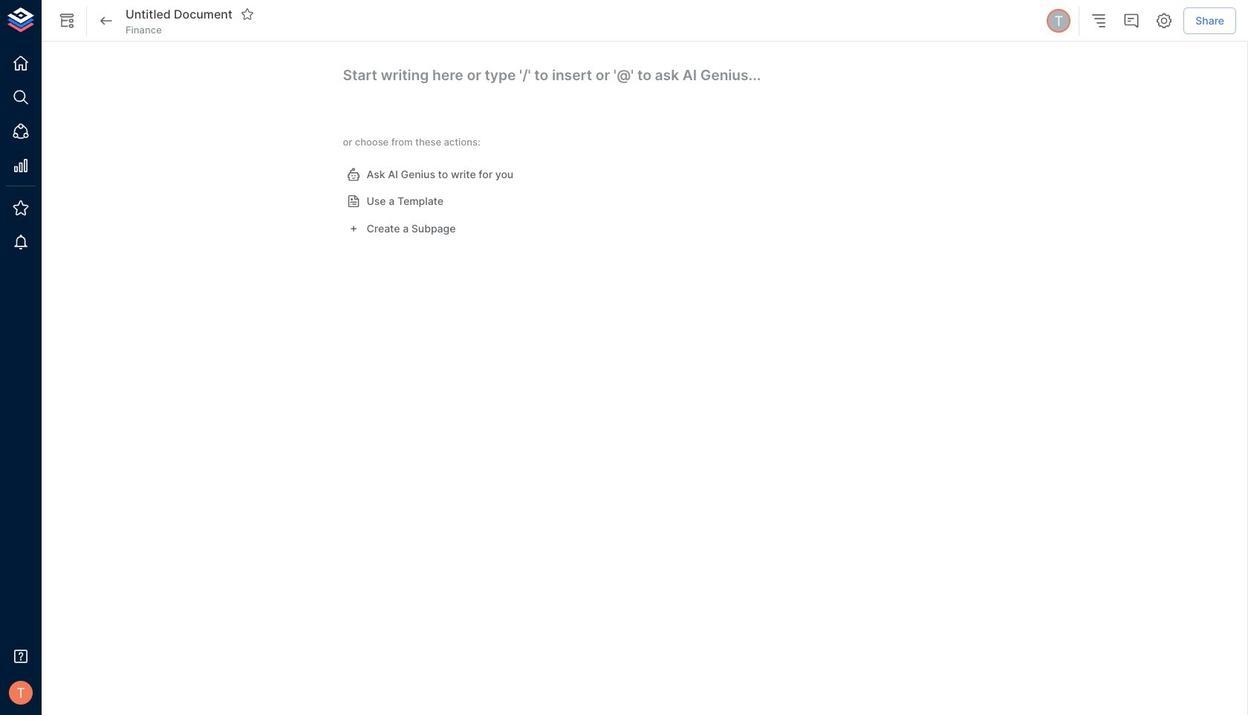 Task type: describe. For each thing, give the bounding box(es) containing it.
go back image
[[97, 12, 115, 30]]

settings image
[[1156, 12, 1174, 30]]

comments image
[[1123, 12, 1141, 30]]



Task type: vqa. For each thing, say whether or not it's contained in the screenshot.
workspace name text field
no



Task type: locate. For each thing, give the bounding box(es) containing it.
favorite image
[[241, 7, 254, 21]]

show wiki image
[[58, 12, 76, 30]]

table of contents image
[[1091, 12, 1108, 30]]



